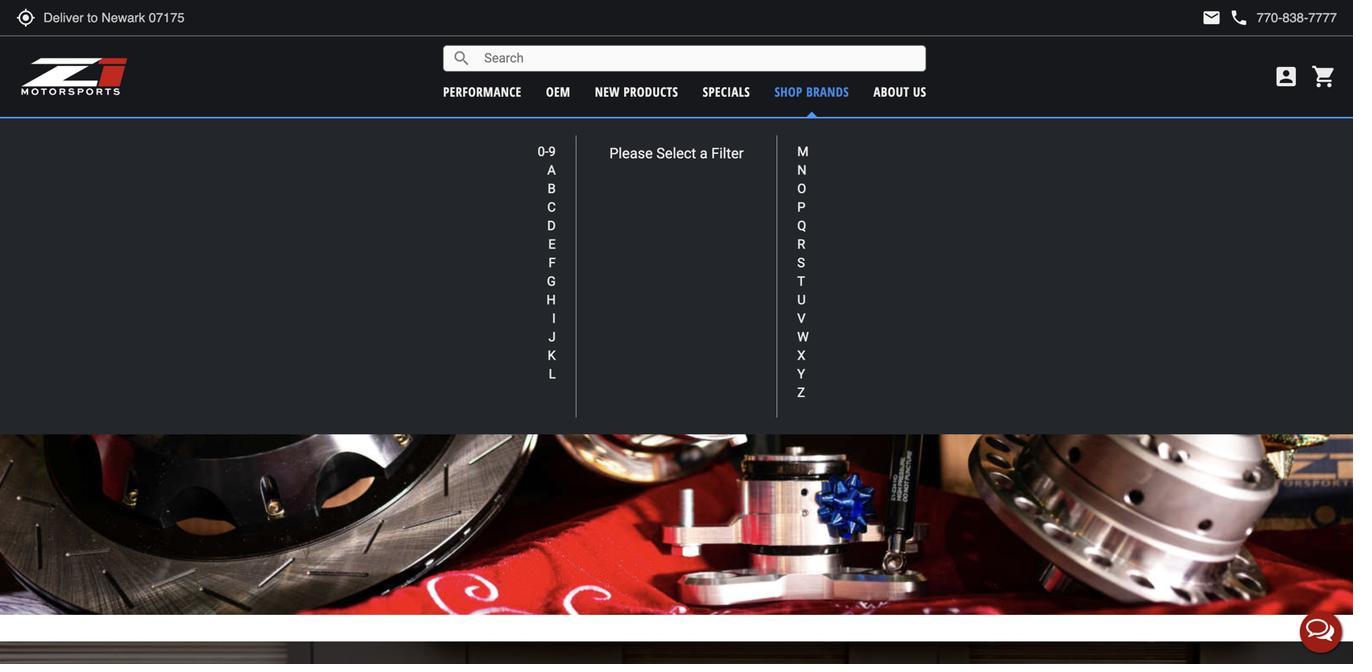 Task type: describe. For each thing, give the bounding box(es) containing it.
a
[[548, 162, 556, 178]]

shop brands
[[775, 83, 850, 100]]

(change model) link
[[744, 125, 817, 141]]

search
[[452, 49, 472, 68]]

f
[[549, 255, 556, 270]]

oem
[[546, 83, 571, 100]]

u
[[798, 292, 806, 307]]

select
[[657, 145, 697, 162]]

o
[[798, 181, 807, 196]]

brands
[[807, 83, 850, 100]]

please
[[610, 145, 653, 162]]

mail
[[1203, 8, 1222, 27]]

0-9 a b c d e f g h i j k l
[[538, 144, 556, 382]]

(change model)
[[744, 125, 817, 141]]

r
[[798, 237, 806, 252]]

about us link
[[874, 83, 927, 100]]

s
[[798, 255, 805, 270]]

us
[[914, 83, 927, 100]]

oem link
[[546, 83, 571, 100]]

a
[[700, 145, 708, 162]]

phone link
[[1230, 8, 1338, 27]]

shop
[[775, 83, 803, 100]]

about
[[874, 83, 910, 100]]

y
[[798, 366, 806, 382]]

mail link
[[1203, 8, 1222, 27]]

account_box
[[1274, 64, 1300, 89]]

Search search field
[[472, 46, 926, 71]]

shopping_cart link
[[1308, 64, 1338, 89]]

b
[[548, 181, 556, 196]]

v
[[798, 311, 806, 326]]

g
[[547, 274, 556, 289]]

0-
[[538, 144, 549, 159]]

z
[[798, 385, 806, 400]]

about us
[[874, 83, 927, 100]]

h
[[547, 292, 556, 307]]

model)
[[784, 125, 817, 141]]

phone
[[1230, 8, 1249, 27]]

m
[[798, 144, 809, 159]]



Task type: vqa. For each thing, say whether or not it's contained in the screenshot.
shopping_cart LINK at the top right
yes



Task type: locate. For each thing, give the bounding box(es) containing it.
mail phone
[[1203, 8, 1249, 27]]

shopping_cart
[[1312, 64, 1338, 89]]

shop brands link
[[775, 83, 850, 100]]

'tis the season spread some cheer with our massive selection of z1 products image
[[0, 150, 1354, 615]]

specials link
[[703, 83, 751, 100]]

c
[[548, 199, 556, 215]]

z1 motorsports logo image
[[20, 56, 129, 97]]

please select a filter
[[610, 145, 744, 162]]

x
[[798, 348, 806, 363]]

win this truck shop now to get automatically entered image
[[0, 641, 1354, 664]]

specials
[[703, 83, 751, 100]]

my_location
[[16, 8, 35, 27]]

t
[[798, 274, 806, 289]]

w
[[798, 329, 809, 345]]

j
[[549, 329, 556, 345]]

d
[[548, 218, 556, 233]]

k
[[548, 348, 556, 363]]

products
[[624, 83, 679, 100]]

performance
[[443, 83, 522, 100]]

p
[[798, 199, 806, 215]]

new products
[[595, 83, 679, 100]]

(change
[[744, 125, 781, 141]]

filter
[[712, 145, 744, 162]]

performance link
[[443, 83, 522, 100]]

9
[[549, 144, 556, 159]]

account_box link
[[1270, 64, 1304, 89]]

i
[[553, 311, 556, 326]]

e
[[549, 237, 556, 252]]

q
[[798, 218, 807, 233]]

m n o p q r s t u v w x y z
[[798, 144, 809, 400]]

new products link
[[595, 83, 679, 100]]

n
[[798, 162, 807, 178]]

new
[[595, 83, 620, 100]]

l
[[549, 366, 556, 382]]



